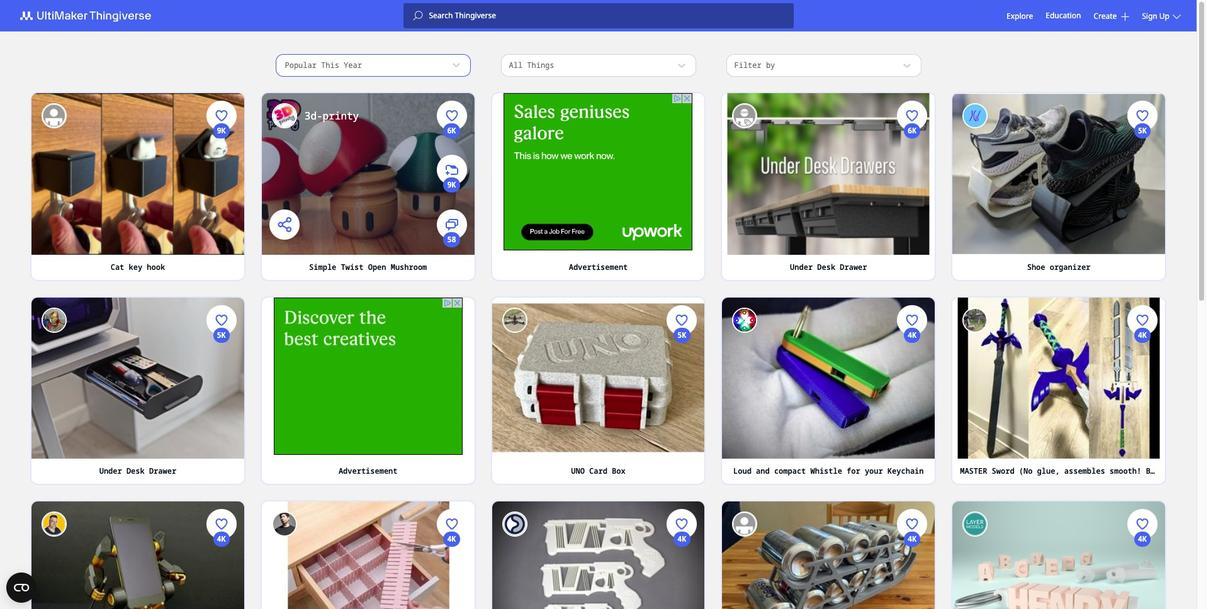 Task type: locate. For each thing, give the bounding box(es) containing it.
things
[[527, 60, 555, 71]]

all things button
[[501, 54, 696, 77]]

1 vertical spatial under
[[99, 466, 122, 477]]

0 vertical spatial drawer
[[840, 262, 868, 272]]

under for 0
[[99, 466, 122, 477]]

advertisement
[[569, 262, 628, 272], [339, 466, 398, 477]]

sign up
[[1143, 10, 1170, 21]]

1 horizontal spatial drawer
[[840, 262, 868, 272]]

master sword (no glue, assembles smooth! because banana
[[961, 466, 1207, 477]]

sign up button
[[1143, 10, 1185, 21]]

desk for 54
[[818, 262, 836, 272]]

your
[[865, 466, 883, 477]]

under for 54
[[790, 262, 813, 272]]

hook
[[147, 262, 165, 272]]

organizer
[[1050, 262, 1091, 272]]

whistle
[[811, 466, 843, 477]]

0 vertical spatial under desk drawer
[[790, 262, 868, 272]]

card
[[590, 466, 608, 477]]

0 vertical spatial 9k
[[217, 125, 226, 136]]

0 horizontal spatial advertisement
[[339, 466, 398, 477]]

4k for thumbnail representing master sword (no glue, assembles smooth! because banana bread wasn't enough for you people)
[[1139, 330, 1148, 340]]

keychain
[[888, 466, 924, 477]]

cat
[[111, 262, 124, 272]]

5k
[[1139, 125, 1148, 136], [217, 330, 226, 340], [678, 330, 687, 340], [217, 588, 226, 599], [1139, 588, 1148, 599]]

0 vertical spatial desk
[[818, 262, 836, 272]]

desk for 0
[[127, 466, 145, 477]]

drawer for 54
[[840, 262, 868, 272]]

4k for thumbnail representing loud and compact whistle for your keychain
[[908, 330, 917, 340]]

6k
[[447, 125, 456, 136], [908, 125, 917, 136], [1139, 180, 1148, 190], [217, 384, 226, 395], [678, 384, 687, 395], [908, 384, 917, 395], [908, 588, 917, 599]]

loud and compact whistle for your keychain link
[[723, 459, 935, 484]]

11k
[[215, 180, 228, 190]]

0 vertical spatial advertisement element
[[504, 93, 693, 251]]

0 vertical spatial under
[[790, 262, 813, 272]]

this
[[321, 60, 339, 71]]

0 vertical spatial under desk drawer link
[[723, 255, 935, 280]]

1 vertical spatial advertisement
[[339, 466, 398, 477]]

1 vertical spatial under desk drawer
[[99, 466, 176, 477]]

thumbnail representing under desk drawer image
[[723, 93, 935, 255], [31, 298, 244, 459]]

desk
[[818, 262, 836, 272], [127, 466, 145, 477]]

0
[[219, 438, 224, 449]]

loud and compact whistle for your keychain
[[734, 466, 924, 477]]

drawer
[[840, 262, 868, 272], [149, 466, 176, 477]]

under desk drawer for 54
[[790, 262, 868, 272]]

1 horizontal spatial 9k
[[447, 180, 456, 190]]

because
[[1146, 466, 1178, 477]]

compact
[[775, 466, 806, 477]]

thumbnail representing cat key hook image
[[31, 93, 244, 255]]

(no
[[1019, 466, 1033, 477]]

filter by
[[735, 60, 775, 71]]

uno card box link
[[492, 459, 705, 484]]

smooth!
[[1110, 466, 1142, 477]]

1 horizontal spatial under desk drawer
[[790, 262, 868, 272]]

9k up 11k
[[217, 125, 226, 136]]

under desk drawer link for 54
[[723, 255, 935, 280]]

1 vertical spatial under desk drawer link
[[31, 459, 244, 484]]

sword
[[992, 466, 1015, 477]]

1 horizontal spatial desk
[[818, 262, 836, 272]]

popular this year
[[285, 60, 362, 71]]

avatar image for thumbnail representing customizable fidget name keychain spinner at the bottom
[[963, 512, 988, 537]]

thumbnail representing loud and compact whistle for your keychain image
[[723, 298, 935, 459]]

avatar image
[[42, 103, 67, 128], [272, 103, 297, 128], [733, 103, 758, 128], [963, 103, 988, 128], [42, 308, 67, 333], [502, 308, 528, 333], [733, 308, 758, 333], [963, 308, 988, 333], [42, 512, 67, 537], [272, 512, 297, 537], [502, 512, 528, 537], [733, 512, 758, 537], [963, 512, 988, 537]]

avatar image for thumbnail representing shoe organizer
[[963, 103, 988, 128]]

under
[[790, 262, 813, 272], [99, 466, 122, 477]]

1 vertical spatial drawer
[[149, 466, 176, 477]]

drawer for 0
[[149, 466, 176, 477]]

mushroom
[[391, 262, 427, 272]]

0 horizontal spatial under desk drawer link
[[31, 459, 244, 484]]

0 horizontal spatial under desk drawer
[[99, 466, 176, 477]]

1 horizontal spatial advertisement element
[[504, 93, 693, 251]]

4k
[[908, 180, 917, 190], [908, 330, 917, 340], [1139, 330, 1148, 340], [217, 534, 226, 545], [447, 534, 456, 545], [678, 534, 687, 545], [908, 534, 917, 545], [1139, 534, 1148, 545], [447, 588, 456, 599], [678, 588, 687, 599]]

glue,
[[1038, 466, 1060, 477]]

0 vertical spatial advertisement
[[569, 262, 628, 272]]

1 horizontal spatial advertisement
[[569, 262, 628, 272]]

0 horizontal spatial drawer
[[149, 466, 176, 477]]

54
[[908, 234, 917, 245]]

sign
[[1143, 10, 1158, 21]]

7k
[[1139, 384, 1148, 395]]

makerbot logo image
[[13, 8, 166, 23]]

cat key hook
[[111, 262, 165, 272]]

avatar image for thumbnail representing one piece compliant mechanism blaster (mark rober)
[[502, 512, 528, 537]]

education link
[[1046, 9, 1082, 23]]

3d-printy
[[305, 109, 359, 123]]

thumbnail representing can dispenser (12 cans, low filament) image
[[723, 502, 935, 610]]

0 horizontal spatial thumbnail representing under desk drawer image
[[31, 298, 244, 459]]

1 horizontal spatial under
[[790, 262, 813, 272]]

thumbnail representing master sword (no glue, assembles smooth! because banana bread wasn't enough for you people) image
[[953, 298, 1166, 459]]

avatar image for thumbnail representing divider diy storage
[[272, 512, 297, 537]]

education
[[1046, 10, 1082, 21]]

master
[[961, 466, 988, 477]]

under desk drawer link
[[723, 255, 935, 280], [31, 459, 244, 484]]

simple twist open mushroom
[[309, 262, 427, 272]]

9k
[[217, 125, 226, 136], [447, 180, 456, 190]]

under desk drawer
[[790, 262, 868, 272], [99, 466, 176, 477]]

thumbnail representing under desk drawer image for 4k
[[723, 93, 935, 255]]

1 vertical spatial desk
[[127, 466, 145, 477]]

by
[[766, 60, 775, 71]]

0 horizontal spatial advertisement element
[[274, 298, 463, 455]]

create button
[[1094, 10, 1130, 21]]

0 horizontal spatial under
[[99, 466, 122, 477]]

1 horizontal spatial thumbnail representing under desk drawer image
[[723, 93, 935, 255]]

9k up "58"
[[447, 180, 456, 190]]

cat key hook link
[[31, 255, 244, 280]]

master sword (no glue, assembles smooth! because banana link
[[953, 459, 1207, 484]]

1 vertical spatial thumbnail representing under desk drawer image
[[31, 298, 244, 459]]

0 horizontal spatial desk
[[127, 466, 145, 477]]

advertisement element
[[504, 93, 693, 251], [274, 298, 463, 455]]

1 vertical spatial 9k
[[447, 180, 456, 190]]

avatar image for thumbnail representing loud and compact whistle for your keychain
[[733, 308, 758, 333]]

1 vertical spatial advertisement element
[[274, 298, 463, 455]]

0 vertical spatial thumbnail representing under desk drawer image
[[723, 93, 935, 255]]

plusicon image
[[1122, 12, 1130, 20]]

shoe organizer link
[[953, 255, 1166, 280]]

1 horizontal spatial under desk drawer link
[[723, 255, 935, 280]]



Task type: vqa. For each thing, say whether or not it's contained in the screenshot.


Task type: describe. For each thing, give the bounding box(es) containing it.
5k for 0
[[217, 330, 226, 340]]

thumbnail representing one piece compliant mechanism blaster (mark rober) image
[[492, 502, 705, 610]]

printy
[[323, 109, 359, 123]]

5k for 51
[[1139, 125, 1148, 136]]

thumbnail representing shoe organizer image
[[953, 93, 1166, 255]]

4k for thumbnail representing mobile exo-suit
[[217, 534, 226, 545]]

year
[[344, 60, 362, 71]]

under desk drawer link for 0
[[31, 459, 244, 484]]

thumbnail representing mobile exo-suit image
[[31, 502, 244, 610]]

5k for 64
[[678, 330, 687, 340]]

open
[[368, 262, 386, 272]]

64
[[678, 438, 687, 449]]

popular
[[285, 60, 317, 71]]

filter by button
[[726, 54, 922, 77]]

key
[[129, 262, 142, 272]]

51
[[1139, 234, 1148, 245]]

Search Thingiverse text field
[[423, 11, 794, 21]]

avatar image for thumbnail representing mobile exo-suit
[[42, 512, 67, 537]]

filter
[[735, 60, 762, 71]]

3d-
[[305, 109, 323, 123]]

under desk drawer for 0
[[99, 466, 176, 477]]

for
[[847, 466, 861, 477]]

4k for thumbnail representing divider diy storage
[[447, 534, 456, 545]]

58
[[447, 234, 456, 245]]

thumbnail representing uno card box image
[[492, 298, 705, 459]]

search control image
[[413, 11, 423, 21]]

thumbnail representing customizable fidget name keychain spinner image
[[953, 502, 1166, 610]]

uno
[[571, 466, 585, 477]]

banana
[[1183, 466, 1207, 477]]

4k for thumbnail representing one piece compliant mechanism blaster (mark rober)
[[678, 534, 687, 545]]

open widget image
[[6, 573, 37, 603]]

simple
[[309, 262, 336, 272]]

create
[[1094, 10, 1117, 21]]

thumbnail representing divider diy storage image
[[262, 502, 475, 610]]

all
[[509, 60, 523, 71]]

explore
[[1007, 10, 1034, 21]]

4k for thumbnail representing can dispenser (12 cans, low filament)
[[908, 534, 917, 545]]

88
[[217, 234, 226, 245]]

up
[[1160, 10, 1170, 21]]

box
[[612, 466, 626, 477]]

0 horizontal spatial 9k
[[217, 125, 226, 136]]

thumbnail representing under desk drawer image for 6k
[[31, 298, 244, 459]]

4k for thumbnail representing customizable fidget name keychain spinner at the bottom
[[1139, 534, 1148, 545]]

thumbnail representing simple twist open mushroom image
[[262, 93, 475, 255]]

avatar image for thumbnail representing can dispenser (12 cans, low filament)
[[733, 512, 758, 537]]

and
[[756, 466, 770, 477]]

assembles
[[1065, 466, 1106, 477]]

simple twist open mushroom link
[[262, 255, 475, 280]]

all things
[[509, 60, 555, 71]]

uno card box
[[571, 466, 626, 477]]

shoe organizer
[[1028, 262, 1091, 272]]

3d-printy link
[[305, 108, 359, 123]]

explore button
[[1007, 10, 1034, 21]]

avatar image for thumbnail representing uno card box
[[502, 308, 528, 333]]

126
[[906, 438, 919, 449]]

twist
[[341, 262, 364, 272]]

shoe
[[1028, 262, 1046, 272]]

loud
[[734, 466, 752, 477]]

avatar image for thumbnail representing cat key hook
[[42, 103, 67, 128]]

avatar image for thumbnail representing master sword (no glue, assembles smooth! because banana bread wasn't enough for you people)
[[963, 308, 988, 333]]

191
[[1136, 438, 1150, 449]]



